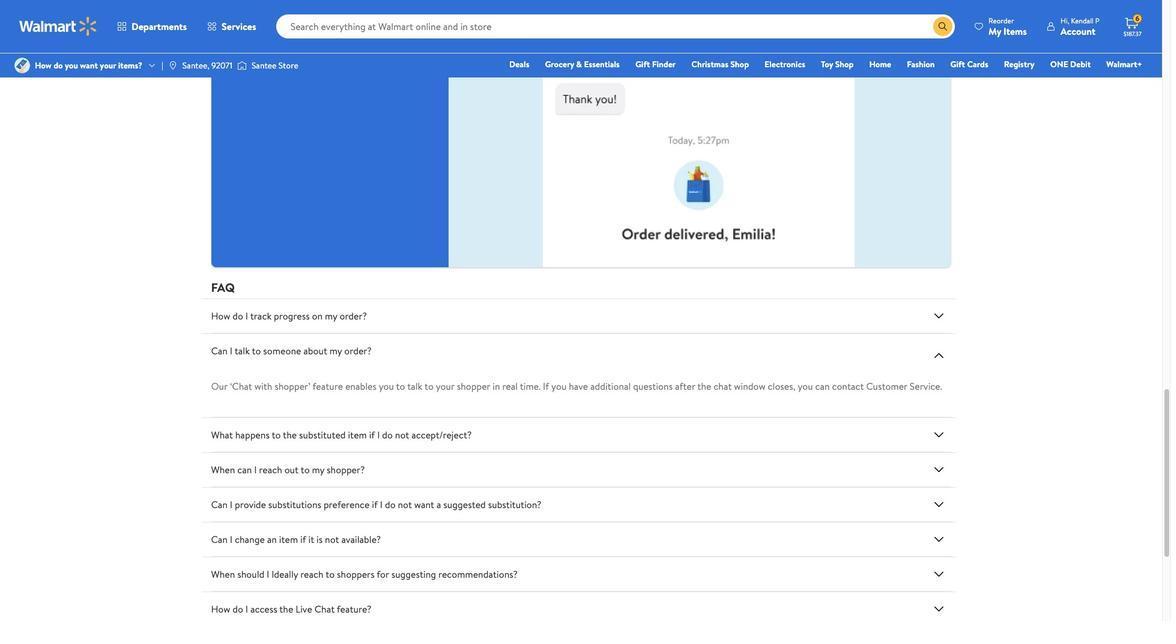 Task type: vqa. For each thing, say whether or not it's contained in the screenshot.
right a
yes



Task type: describe. For each thing, give the bounding box(es) containing it.
on
[[312, 309, 323, 322]]

can i provide substitutions preference if i do not want a suggested substitution? image
[[932, 497, 947, 512]]

can i talk to someone about my order? image
[[932, 348, 947, 363]]

1 vertical spatial for
[[377, 568, 389, 581]]

my for on
[[325, 309, 337, 322]]

i left 'change' on the left of the page
[[230, 533, 233, 546]]

departments
[[132, 20, 187, 33]]

p
[[1096, 15, 1100, 26]]

to left shoppers
[[326, 568, 335, 581]]

store
[[279, 59, 298, 71]]

to right the happens
[[272, 428, 281, 441]]

when can i reach out to my shopper?
[[211, 463, 365, 476]]

0 vertical spatial if
[[369, 428, 375, 441]]

order's
[[360, 22, 389, 35]]

can for can i change an item if it is not available?
[[211, 533, 228, 546]]

6 $187.37
[[1124, 13, 1142, 38]]

at
[[391, 22, 399, 35]]

christmas shop
[[692, 58, 749, 70]]

window
[[734, 380, 766, 393]]

fashion link
[[902, 58, 941, 71]]

you down walmart image
[[65, 59, 78, 71]]

christmas
[[692, 58, 729, 70]]

chat
[[315, 602, 335, 616]]

toy shop link
[[816, 58, 860, 71]]

when should i ideally reach to shoppers for suggesting recommendations? image
[[932, 567, 947, 581]]

questions
[[634, 380, 673, 393]]

how for how do i track progress on my order?
[[211, 309, 230, 322]]

customer
[[867, 380, 908, 393]]

search icon image
[[939, 22, 948, 31]]

time.
[[520, 380, 541, 393]]

can i provide substitutions preference if i do not want a suggested substitution?
[[211, 498, 542, 511]]

i left access
[[246, 602, 248, 616]]

reorder
[[989, 15, 1015, 26]]

what happens to the substituted item if i do not accept/reject?
[[211, 428, 472, 441]]

can i change an item if it is not available?
[[211, 533, 381, 546]]

look for a notification that your order's at the door.
[[226, 22, 415, 49]]

Search search field
[[276, 14, 955, 38]]

debit
[[1071, 58, 1091, 70]]

after
[[675, 380, 696, 393]]

one debit
[[1051, 58, 1091, 70]]

substituted
[[299, 428, 346, 441]]

how for how do i access the live chat feature?
[[211, 602, 230, 616]]

i down the happens
[[254, 463, 257, 476]]

gift for gift finder
[[636, 58, 650, 70]]

if for available?
[[300, 533, 306, 546]]

happens
[[235, 428, 270, 441]]

toy shop
[[821, 58, 854, 70]]

a inside look for a notification that your order's at the door.
[[262, 22, 267, 35]]

with
[[255, 380, 272, 393]]

Walmart Site-Wide search field
[[276, 14, 955, 38]]

suggested
[[444, 498, 486, 511]]

my
[[989, 24, 1002, 38]]

when for when can i reach out to my shopper?
[[211, 463, 235, 476]]

shoppers
[[337, 568, 375, 581]]

0 horizontal spatial your
[[100, 59, 116, 71]]

cards
[[968, 58, 989, 70]]

shopper?
[[327, 463, 365, 476]]

can i change an item if it is not available? image
[[932, 532, 947, 547]]

toy
[[821, 58, 834, 70]]

services button
[[197, 12, 267, 41]]

i right substituted
[[377, 428, 380, 441]]

can for can i provide substitutions preference if i do not want a suggested substitution?
[[211, 498, 228, 511]]

reorder my items
[[989, 15, 1027, 38]]

do for how do i access the live chat feature?
[[233, 602, 243, 616]]

$187.37
[[1124, 29, 1142, 38]]

walmart+
[[1107, 58, 1143, 70]]

0 horizontal spatial reach
[[259, 463, 282, 476]]

your inside look for a notification that your order's at the door.
[[339, 22, 357, 35]]

electronics link
[[760, 58, 811, 71]]

progress
[[274, 309, 310, 322]]

should
[[237, 568, 265, 581]]

0 horizontal spatial want
[[80, 59, 98, 71]]

recommendations?
[[439, 568, 518, 581]]

shopper
[[457, 380, 491, 393]]

deals
[[510, 58, 530, 70]]

0 vertical spatial not
[[395, 428, 409, 441]]

santee,
[[183, 59, 210, 71]]

faq
[[211, 279, 235, 295]]

one
[[1051, 58, 1069, 70]]

do for how do you want your items?
[[54, 59, 63, 71]]

92071
[[212, 59, 232, 71]]

services
[[222, 20, 256, 33]]

it
[[309, 533, 314, 546]]

available?
[[342, 533, 381, 546]]

service.
[[910, 380, 943, 393]]

ideally
[[272, 568, 298, 581]]

order? for how do i track progress on my order?
[[340, 309, 367, 322]]

my for about
[[330, 344, 342, 357]]

how do you want your items?
[[35, 59, 142, 71]]

fashion
[[907, 58, 935, 70]]

can i talk to someone about my order?
[[211, 344, 372, 357]]

what
[[211, 428, 233, 441]]

deals link
[[504, 58, 535, 71]]

grocery & essentials
[[545, 58, 620, 70]]

home link
[[864, 58, 897, 71]]

when should i ideally reach to shoppers for suggesting recommendations?
[[211, 568, 518, 581]]

how do i track progress on my order?
[[211, 309, 367, 322]]

provide
[[235, 498, 266, 511]]

hi, kendall p account
[[1061, 15, 1100, 38]]

'chat
[[230, 380, 252, 393]]

hi,
[[1061, 15, 1070, 26]]

kendall
[[1072, 15, 1094, 26]]

home
[[870, 58, 892, 70]]

real
[[503, 380, 518, 393]]

when can i reach out to my shopper? image
[[932, 462, 947, 477]]

essentials
[[584, 58, 620, 70]]

for inside look for a notification that your order's at the door.
[[248, 22, 260, 35]]

someone
[[263, 344, 301, 357]]



Task type: locate. For each thing, give the bounding box(es) containing it.
2 can from the top
[[211, 498, 228, 511]]

i left provide
[[230, 498, 233, 511]]

1 horizontal spatial gift
[[951, 58, 966, 70]]

talk
[[235, 344, 250, 357], [407, 380, 423, 393]]

can up provide
[[237, 463, 252, 476]]

2 horizontal spatial your
[[436, 380, 455, 393]]

1 horizontal spatial talk
[[407, 380, 423, 393]]

0 horizontal spatial gift
[[636, 58, 650, 70]]

the left substituted
[[283, 428, 297, 441]]

to
[[252, 344, 261, 357], [396, 380, 405, 393], [425, 380, 434, 393], [272, 428, 281, 441], [301, 463, 310, 476], [326, 568, 335, 581]]

1 horizontal spatial reach
[[301, 568, 324, 581]]

for
[[248, 22, 260, 35], [377, 568, 389, 581]]

door.
[[226, 35, 247, 49]]

you
[[65, 59, 78, 71], [379, 380, 394, 393], [552, 380, 567, 393], [798, 380, 813, 393]]

shop right christmas
[[731, 58, 749, 70]]

walmart+ link
[[1102, 58, 1148, 71]]

what happens to the substituted item if i do not accept/reject? image
[[932, 428, 947, 442]]

0 vertical spatial want
[[80, 59, 98, 71]]

my right "about"
[[330, 344, 342, 357]]

i left ideally
[[267, 568, 269, 581]]

items?
[[118, 59, 142, 71]]

my right on
[[325, 309, 337, 322]]

that
[[319, 22, 336, 35]]

1 vertical spatial can
[[211, 498, 228, 511]]

walmart image
[[19, 17, 97, 36]]

feature
[[313, 380, 343, 393]]

1 horizontal spatial a
[[437, 498, 441, 511]]

 image for santee store
[[237, 59, 247, 72]]

1 shop from the left
[[731, 58, 749, 70]]

when left should
[[211, 568, 235, 581]]

0 vertical spatial for
[[248, 22, 260, 35]]

grocery & essentials link
[[540, 58, 625, 71]]

0 vertical spatial how
[[35, 59, 52, 71]]

1 horizontal spatial for
[[377, 568, 389, 581]]

shop
[[731, 58, 749, 70], [836, 58, 854, 70]]

1 vertical spatial can
[[237, 463, 252, 476]]

registry
[[1005, 58, 1035, 70]]

contact
[[833, 380, 864, 393]]

2 vertical spatial my
[[312, 463, 325, 476]]

account
[[1061, 24, 1096, 38]]

2 vertical spatial if
[[300, 533, 306, 546]]

your left 'shopper'
[[436, 380, 455, 393]]

additional
[[591, 380, 631, 393]]

our 'chat with shopper' feature enables you to talk to your shopper in real time. if you have additional questions after the chat window closes, you can contact customer service.
[[211, 380, 943, 393]]

1 horizontal spatial item
[[348, 428, 367, 441]]

can
[[211, 344, 228, 357], [211, 498, 228, 511], [211, 533, 228, 546]]

my right out
[[312, 463, 325, 476]]

1 vertical spatial if
[[372, 498, 378, 511]]

0 horizontal spatial a
[[262, 22, 267, 35]]

2 when from the top
[[211, 568, 235, 581]]

if right substituted
[[369, 428, 375, 441]]

feature?
[[337, 602, 372, 616]]

can left 'change' on the left of the page
[[211, 533, 228, 546]]

one debit link
[[1045, 58, 1097, 71]]

how do i access the live chat feature?
[[211, 602, 372, 616]]

my for to
[[312, 463, 325, 476]]

registry link
[[999, 58, 1041, 71]]

in
[[493, 380, 500, 393]]

2 shop from the left
[[836, 58, 854, 70]]

look
[[226, 22, 246, 35]]

christmas shop link
[[686, 58, 755, 71]]

for right shoppers
[[377, 568, 389, 581]]

accept/reject?
[[412, 428, 472, 441]]

1 vertical spatial want
[[415, 498, 435, 511]]

1 horizontal spatial your
[[339, 22, 357, 35]]

 image right 92071
[[237, 59, 247, 72]]

substitutions
[[269, 498, 322, 511]]

do down walmart image
[[54, 59, 63, 71]]

can left "contact"
[[816, 380, 830, 393]]

 image
[[237, 59, 247, 72], [168, 61, 178, 70]]

your left items?
[[100, 59, 116, 71]]

not for available?
[[325, 533, 339, 546]]

0 horizontal spatial for
[[248, 22, 260, 35]]

1 vertical spatial my
[[330, 344, 342, 357]]

1 horizontal spatial can
[[816, 380, 830, 393]]

how left access
[[211, 602, 230, 616]]

a
[[262, 22, 267, 35], [437, 498, 441, 511]]

the left chat
[[698, 380, 712, 393]]

notification
[[269, 22, 317, 35]]

2 vertical spatial your
[[436, 380, 455, 393]]

1 vertical spatial how
[[211, 309, 230, 322]]

i up 'chat
[[230, 344, 233, 357]]

can for can i talk to someone about my order?
[[211, 344, 228, 357]]

gift for gift cards
[[951, 58, 966, 70]]

i right preference at the bottom left of the page
[[380, 498, 383, 511]]

1 when from the top
[[211, 463, 235, 476]]

do
[[54, 59, 63, 71], [233, 309, 243, 322], [382, 428, 393, 441], [385, 498, 396, 511], [233, 602, 243, 616]]

0 horizontal spatial item
[[279, 533, 298, 546]]

2 gift from the left
[[951, 58, 966, 70]]

&
[[577, 58, 582, 70]]

not for want
[[398, 498, 412, 511]]

0 horizontal spatial shop
[[731, 58, 749, 70]]

the right at on the top left of the page
[[401, 22, 415, 35]]

the left live
[[280, 602, 293, 616]]

how down faq
[[211, 309, 230, 322]]

departments button
[[107, 12, 197, 41]]

is
[[317, 533, 323, 546]]

access
[[251, 602, 277, 616]]

item
[[348, 428, 367, 441], [279, 533, 298, 546]]

do for how do i track progress on my order?
[[233, 309, 243, 322]]

2 vertical spatial can
[[211, 533, 228, 546]]

1 horizontal spatial  image
[[237, 59, 247, 72]]

1 can from the top
[[211, 344, 228, 357]]

when for when should i ideally reach to shoppers for suggesting recommendations?
[[211, 568, 235, 581]]

1 vertical spatial reach
[[301, 568, 324, 581]]

to right enables
[[396, 380, 405, 393]]

not right preference at the bottom left of the page
[[398, 498, 412, 511]]

about
[[304, 344, 327, 357]]

 image right |
[[168, 61, 178, 70]]

electronics
[[765, 58, 806, 70]]

do left accept/reject?
[[382, 428, 393, 441]]

1 vertical spatial order?
[[344, 344, 372, 357]]

6
[[1136, 13, 1140, 24]]

gift cards
[[951, 58, 989, 70]]

2 vertical spatial not
[[325, 533, 339, 546]]

1 vertical spatial when
[[211, 568, 235, 581]]

can left provide
[[211, 498, 228, 511]]

enables
[[345, 380, 377, 393]]

reach left out
[[259, 463, 282, 476]]

our
[[211, 380, 228, 393]]

grocery
[[545, 58, 575, 70]]

shop right toy
[[836, 58, 854, 70]]

1 gift from the left
[[636, 58, 650, 70]]

0 vertical spatial a
[[262, 22, 267, 35]]

how do i access the live chat feature? image
[[932, 602, 947, 616]]

reach right ideally
[[301, 568, 324, 581]]

not right is
[[325, 533, 339, 546]]

a left suggested
[[437, 498, 441, 511]]

the inside look for a notification that your order's at the door.
[[401, 22, 415, 35]]

gift left cards
[[951, 58, 966, 70]]

1 horizontal spatial want
[[415, 498, 435, 511]]

2 vertical spatial how
[[211, 602, 230, 616]]

0 vertical spatial talk
[[235, 344, 250, 357]]

out
[[285, 463, 299, 476]]

closes,
[[768, 380, 796, 393]]

an
[[267, 533, 277, 546]]

when down what
[[211, 463, 235, 476]]

how for how do you want your items?
[[35, 59, 52, 71]]

can
[[816, 380, 830, 393], [237, 463, 252, 476]]

0 vertical spatial when
[[211, 463, 235, 476]]

i left track
[[246, 309, 248, 322]]

0 vertical spatial can
[[816, 380, 830, 393]]

your right that
[[339, 22, 357, 35]]

track
[[250, 309, 272, 322]]

want left items?
[[80, 59, 98, 71]]

suggesting
[[392, 568, 436, 581]]

1 horizontal spatial shop
[[836, 58, 854, 70]]

want left suggested
[[415, 498, 435, 511]]

order? up enables
[[344, 344, 372, 357]]

you right enables
[[379, 380, 394, 393]]

order? for can i talk to someone about my order?
[[344, 344, 372, 357]]

1 vertical spatial not
[[398, 498, 412, 511]]

santee
[[252, 59, 277, 71]]

change
[[235, 533, 265, 546]]

not
[[395, 428, 409, 441], [398, 498, 412, 511], [325, 533, 339, 546]]

 image
[[14, 58, 30, 73]]

do right preference at the bottom left of the page
[[385, 498, 396, 511]]

not left accept/reject?
[[395, 428, 409, 441]]

you right if
[[552, 380, 567, 393]]

can up our
[[211, 344, 228, 357]]

1 vertical spatial your
[[100, 59, 116, 71]]

 image for santee, 92071
[[168, 61, 178, 70]]

0 vertical spatial my
[[325, 309, 337, 322]]

gift finder link
[[630, 58, 682, 71]]

to left 'someone'
[[252, 344, 261, 357]]

0 horizontal spatial  image
[[168, 61, 178, 70]]

0 vertical spatial order?
[[340, 309, 367, 322]]

talk right enables
[[407, 380, 423, 393]]

if
[[543, 380, 549, 393]]

0 horizontal spatial talk
[[235, 344, 250, 357]]

santee, 92071
[[183, 59, 232, 71]]

1 vertical spatial item
[[279, 533, 298, 546]]

a right services
[[262, 22, 267, 35]]

0 horizontal spatial can
[[237, 463, 252, 476]]

item right substituted
[[348, 428, 367, 441]]

if right preference at the bottom left of the page
[[372, 498, 378, 511]]

how do i track progress on my order? image
[[932, 309, 947, 323]]

0 vertical spatial can
[[211, 344, 228, 357]]

shop for toy shop
[[836, 58, 854, 70]]

1 vertical spatial talk
[[407, 380, 423, 393]]

do left access
[[233, 602, 243, 616]]

how down walmart image
[[35, 59, 52, 71]]

talk up 'chat
[[235, 344, 250, 357]]

finder
[[652, 58, 676, 70]]

1 vertical spatial a
[[437, 498, 441, 511]]

gift left finder
[[636, 58, 650, 70]]

shop for christmas shop
[[731, 58, 749, 70]]

gift
[[636, 58, 650, 70], [951, 58, 966, 70]]

if left "it"
[[300, 533, 306, 546]]

0 vertical spatial your
[[339, 22, 357, 35]]

to left 'shopper'
[[425, 380, 434, 393]]

want
[[80, 59, 98, 71], [415, 498, 435, 511]]

|
[[162, 59, 163, 71]]

the
[[401, 22, 415, 35], [698, 380, 712, 393], [283, 428, 297, 441], [280, 602, 293, 616]]

0 vertical spatial reach
[[259, 463, 282, 476]]

item right an
[[279, 533, 298, 546]]

santee store
[[252, 59, 298, 71]]

order?
[[340, 309, 367, 322], [344, 344, 372, 357]]

do left track
[[233, 309, 243, 322]]

you right closes,
[[798, 380, 813, 393]]

for right look
[[248, 22, 260, 35]]

3 can from the top
[[211, 533, 228, 546]]

if for want
[[372, 498, 378, 511]]

order? right on
[[340, 309, 367, 322]]

gift finder
[[636, 58, 676, 70]]

to right out
[[301, 463, 310, 476]]

if
[[369, 428, 375, 441], [372, 498, 378, 511], [300, 533, 306, 546]]

items
[[1004, 24, 1027, 38]]

substitution?
[[488, 498, 542, 511]]

0 vertical spatial item
[[348, 428, 367, 441]]

reach
[[259, 463, 282, 476], [301, 568, 324, 581]]



